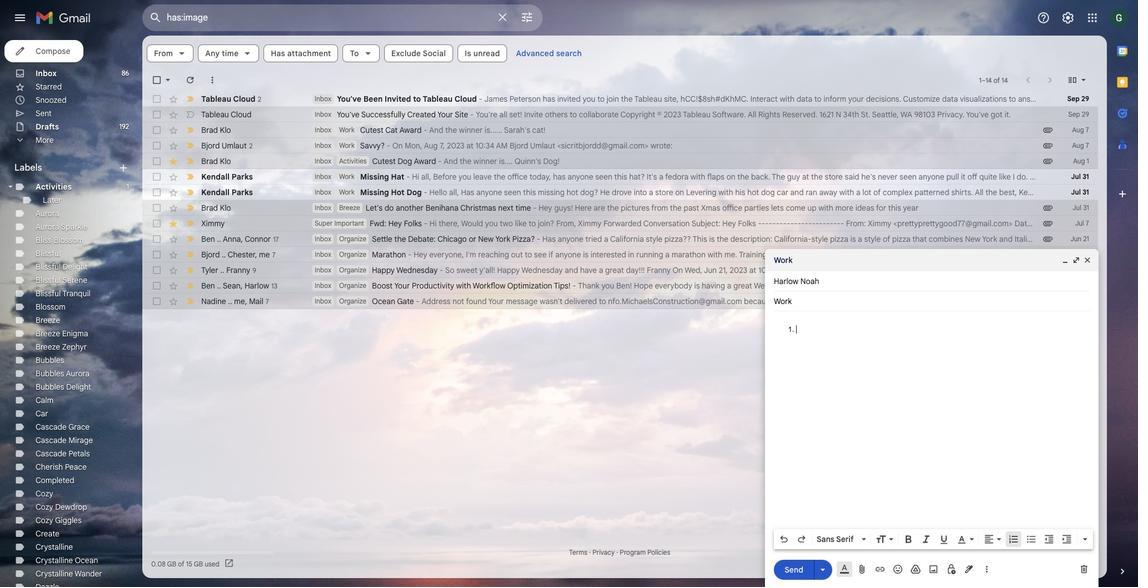 Task type: vqa. For each thing, say whether or not it's contained in the screenshot.
Weeks
no



Task type: locate. For each thing, give the bounding box(es) containing it.
having
[[702, 281, 725, 291]]

like left i
[[999, 172, 1011, 182]]

klo for cutest cat award - and the winner is...... sarah's cat!
[[220, 125, 231, 135]]

hours
[[1058, 548, 1075, 557]]

31 for kendall
[[1083, 188, 1090, 196]]

1 your from the left
[[849, 94, 864, 104]]

bubbles aurora link
[[36, 369, 90, 379]]

0 vertical spatial has attachment image
[[1043, 125, 1054, 136]]

2 parks from the top
[[232, 187, 253, 197]]

blissful for 'blissful' link
[[36, 249, 61, 259]]

has attachment image
[[1043, 156, 1054, 167], [1043, 202, 1054, 214], [1043, 234, 1054, 245]]

back.
[[751, 172, 770, 182]]

1 organize from the top
[[339, 235, 367, 243]]

cascade petals link
[[36, 449, 90, 459]]

you
[[583, 94, 596, 104], [459, 172, 471, 182], [485, 219, 498, 229], [602, 281, 614, 291]]

labels heading
[[14, 162, 118, 174]]

style up 5am
[[812, 234, 828, 244]]

anna
[[223, 234, 241, 244]]

insert photo image
[[928, 564, 939, 575]]

0 vertical spatial cozy
[[36, 489, 53, 499]]

you've left the successfully
[[337, 110, 360, 120]]

aug for and the winner is.... quinn's dog!
[[1073, 157, 1085, 165]]

2 has attachment image from the top
[[1043, 140, 1054, 151]]

1 vertical spatial parks
[[232, 187, 253, 197]]

14 row from the top
[[142, 294, 1131, 309]]

at left the 10:34 on the top of the page
[[467, 141, 474, 151]]

has attachment image for wrote:
[[1043, 140, 1054, 151]]

2 folks from the left
[[738, 219, 756, 229]]

2 cascade from the top
[[36, 435, 67, 445]]

kendall
[[201, 172, 230, 182], [201, 187, 230, 197], [1019, 187, 1045, 197]]

with down sweet
[[456, 281, 471, 291]]

delight up serene
[[63, 262, 88, 272]]

2 vertical spatial cascade
[[36, 449, 67, 459]]

0 vertical spatial brad
[[201, 125, 218, 135]]

insert link ‪(⌘k)‬ image
[[875, 564, 886, 575]]

1 vertical spatial ocean
[[75, 556, 98, 566]]

2 · from the left
[[617, 548, 618, 557]]

indent less ‪(⌘[)‬ image
[[1044, 534, 1055, 545]]

bliss
[[36, 235, 52, 245]]

pop out image
[[1072, 256, 1081, 265]]

0 horizontal spatial happy
[[372, 265, 395, 275]]

insert files using drive image
[[910, 564, 922, 575]]

0 horizontal spatial wednesday
[[397, 265, 438, 275]]

has attachment image up the please
[[1043, 234, 1054, 245]]

inbox inside labels navigation
[[36, 68, 57, 78]]

you've left been
[[337, 94, 362, 104]]

Search mail text field
[[167, 12, 489, 23]]

0 horizontal spatial all
[[748, 110, 757, 120]]

1 vertical spatial sep
[[1069, 110, 1081, 118]]

will up 10:14
[[769, 250, 780, 260]]

kendall for missing hot dog - hello all, has anyone seen this missing hot dog? he drove into a store on  levering with his hot dog car and ran away with a lot of complex patterned  shirts. all the best, kendall
[[201, 187, 230, 197]]

3 has attachment image from the top
[[1043, 234, 1054, 245]]

compose
[[36, 46, 70, 56]]

peterson
[[510, 94, 541, 104]]

on
[[393, 141, 403, 151], [673, 265, 683, 275], [1056, 265, 1066, 275], [828, 281, 838, 291], [1119, 281, 1130, 291]]

sep down toggle split pane mode image
[[1068, 95, 1080, 103]]

missing
[[360, 172, 389, 182], [360, 187, 389, 197]]

saturdays
[[830, 250, 866, 260]]

blissful link
[[36, 249, 61, 259]]

harlow down 9
[[245, 281, 269, 291]]

store down it's
[[655, 187, 673, 197]]

0 vertical spatial office
[[508, 172, 528, 182]]

organize for settle
[[339, 235, 367, 243]]

0 horizontal spatial activities
[[36, 182, 72, 192]]

inbox for cutest dog award - and the winner is.... quinn's dog!
[[315, 157, 331, 165]]

2 for tableau cloud
[[258, 95, 261, 103]]

1 parks from the top
[[232, 172, 253, 182]]

, up chester
[[241, 234, 243, 244]]

everyone,
[[429, 250, 464, 260]]

wrote: down inbox you've successfully created your site - you're all set! invite others to collaborate copyright © 2023 tableau  software. all rights reserved. 1621 n 34th st. seattle, wa 98103 privacy.  you've got it.
[[651, 141, 673, 151]]

9
[[253, 266, 256, 274]]

2 aug 7 from the top
[[1073, 141, 1090, 150]]

2 klo from the top
[[220, 156, 231, 166]]

ben for sean
[[201, 281, 215, 291]]

5 organize from the top
[[339, 297, 367, 305]]

cascade down cascade grace
[[36, 435, 67, 445]]

cozy giggles link
[[36, 516, 82, 526]]

sep for it.
[[1069, 110, 1081, 118]]

6 row from the top
[[142, 169, 1098, 185]]

breeze up bubbles link
[[36, 342, 60, 352]]

footer containing terms
[[142, 547, 1098, 570]]

1 vertical spatial like
[[515, 219, 527, 229]]

1 vertical spatial 29
[[1082, 110, 1090, 118]]

and for and the winner is.... quinn's dog!
[[444, 156, 458, 166]]

1 new from the left
[[478, 234, 494, 244]]

3 crystalline from the top
[[36, 569, 73, 579]]

1 horizontal spatial the
[[1034, 296, 1048, 306]]

1 for 1
[[127, 182, 129, 191]]

breeze down the blossom link
[[36, 315, 60, 325]]

, for anna
[[241, 234, 243, 244]]

2 kendall parks from the top
[[201, 187, 253, 197]]

2 inside tableau cloud 2
[[258, 95, 261, 103]]

work dialog
[[765, 249, 1099, 587]]

1 horizontal spatial great
[[734, 281, 752, 291]]

2 14 from the left
[[1002, 76, 1008, 84]]

response
[[1050, 296, 1082, 306]]

ideas
[[856, 203, 875, 213]]

2 for bjord umlaut
[[249, 142, 253, 150]]

found
[[466, 296, 487, 306]]

winner for is......
[[459, 125, 483, 135]]

None checkbox
[[151, 125, 162, 136], [151, 156, 162, 167], [151, 171, 162, 182], [151, 187, 162, 198], [151, 202, 162, 214], [151, 218, 162, 229], [151, 234, 162, 245], [151, 249, 162, 260], [151, 265, 162, 276], [151, 296, 162, 307], [151, 125, 162, 136], [151, 156, 162, 167], [151, 171, 162, 182], [151, 187, 162, 198], [151, 202, 162, 214], [151, 218, 162, 229], [151, 234, 162, 245], [151, 249, 162, 260], [151, 265, 162, 276], [151, 296, 162, 307]]

1 wednesday from the left
[[397, 265, 438, 275]]

.. for me
[[228, 296, 232, 306]]

, for sean
[[241, 281, 243, 291]]

1 cozy from the top
[[36, 489, 53, 499]]

combines
[[929, 234, 963, 244]]

1 horizontal spatial time
[[516, 203, 531, 213]]

the
[[621, 94, 633, 104], [445, 125, 457, 135], [460, 156, 472, 166], [494, 172, 506, 182], [738, 172, 749, 182], [811, 172, 823, 182], [1041, 172, 1052, 182], [986, 187, 998, 197], [607, 203, 619, 213], [670, 203, 682, 213], [394, 234, 406, 244], [717, 234, 729, 244], [886, 250, 897, 260], [776, 296, 788, 306]]

your left site
[[438, 110, 453, 120]]

formatting options toolbar
[[774, 529, 1093, 549]]

has left attachment
[[271, 48, 285, 58]]

2 wed, from the left
[[1068, 265, 1085, 275]]

2 vertical spatial on
[[820, 250, 829, 260]]

labels navigation
[[0, 36, 142, 587]]

successfully
[[361, 110, 406, 120]]

blossom down sparkle
[[54, 235, 84, 245]]

0 vertical spatial dog
[[398, 156, 412, 166]]

footer
[[142, 547, 1098, 570]]

bubbles link
[[36, 355, 64, 365]]

blissful for blissful tranquil
[[36, 289, 61, 299]]

be left found,
[[851, 296, 860, 306]]

, down the connor
[[255, 249, 257, 259]]

cloud down tableau cloud 2
[[231, 110, 252, 120]]

and
[[429, 125, 443, 135], [444, 156, 458, 166]]

the left guy at top right
[[772, 172, 785, 182]]

2 pizza from the left
[[893, 234, 911, 244]]

1 horizontal spatial 14
[[1002, 76, 1008, 84]]

cat!
[[532, 125, 546, 135]]

0 horizontal spatial hot
[[567, 187, 579, 197]]

sep 29 down questions.
[[1069, 110, 1090, 118]]

ximmy down the for
[[868, 219, 892, 229]]

bubbles for aurora
[[36, 369, 64, 379]]

address
[[422, 296, 451, 306]]

minimize image
[[1061, 256, 1070, 265]]

this right the for
[[889, 203, 901, 213]]

come
[[786, 203, 806, 213]]

delight down bubbles aurora link
[[66, 382, 91, 392]]

1 kendall parks from the top
[[201, 172, 253, 182]]

underline ‪(⌘u)‬ image
[[939, 534, 950, 546]]

2 row from the top
[[142, 107, 1098, 122]]

work
[[339, 126, 355, 134], [339, 141, 355, 150], [339, 172, 355, 181], [339, 188, 355, 196], [774, 255, 793, 265]]

harlow down the terry
[[774, 276, 799, 286]]

1 vertical spatial aug 7
[[1073, 141, 1090, 150]]

tranquil
[[62, 289, 91, 299]]

and up 7,
[[429, 125, 443, 135]]

4 organize from the top
[[339, 281, 367, 290]]

3 has attachment image from the top
[[1043, 218, 1054, 229]]

kendall parks down bjord umlaut 2
[[201, 172, 253, 182]]

winner for is....
[[474, 156, 497, 166]]

1 bubbles from the top
[[36, 355, 64, 365]]

Subject field
[[774, 296, 1090, 307]]

..
[[217, 234, 221, 244], [222, 249, 226, 259], [220, 265, 224, 275], [217, 281, 221, 291], [228, 296, 232, 306]]

wed,
[[685, 265, 703, 275], [1068, 265, 1085, 275]]

inbox inside inbox you've been invited to tableau cloud - james peterson has invited you to join the tableau site, hcc!$8sh#dkhmc.  interact with data to inform your decisions. customize data visualizations  to answer your questions. share disc
[[315, 95, 331, 103]]

sep
[[1068, 95, 1080, 103], [1069, 110, 1081, 118]]

klo up bjord umlaut 2
[[220, 125, 231, 135]]

4 blissful from the top
[[36, 289, 61, 299]]

gb
[[167, 560, 176, 568], [194, 560, 203, 568]]

breeze for breeze link
[[36, 315, 60, 325]]

1 14 from the left
[[986, 76, 992, 84]]

0 vertical spatial 1
[[979, 76, 982, 84]]

new up reaching
[[478, 234, 494, 244]]

privacy
[[593, 548, 615, 557]]

3 blissful from the top
[[36, 275, 61, 285]]

2 has attachment image from the top
[[1043, 202, 1054, 214]]

9 row from the top
[[142, 216, 1131, 231]]

1 vertical spatial time
[[516, 203, 531, 213]]

has attachment image
[[1043, 125, 1054, 136], [1043, 140, 1054, 151], [1043, 218, 1054, 229]]

cozy up create
[[36, 516, 53, 526]]

office down quinn's
[[508, 172, 528, 182]]

1 blissful from the top
[[36, 249, 61, 259]]

1 horizontal spatial hi
[[430, 219, 437, 229]]

breeze for breeze zephyr
[[36, 342, 60, 352]]

from,
[[556, 219, 576, 229]]

footer inside main content
[[142, 547, 1098, 570]]

franny up everybody
[[647, 265, 671, 275]]

3 organize from the top
[[339, 266, 367, 274]]

breeze down breeze link
[[36, 329, 60, 339]]

1 vertical spatial all,
[[449, 187, 459, 197]]

0 horizontal spatial franny
[[226, 265, 250, 275]]

time right any
[[222, 48, 239, 58]]

3 bubbles from the top
[[36, 382, 64, 392]]

away
[[819, 187, 838, 197]]

7 for hi there, would you two like to join? from, ximmy forwarded conversation  subject: hey folks ------------------------ from: ximmy  <prettyprettygood77@gmail.com> date: fri, jun 16, 2023 at 4:26 pm
[[1086, 219, 1090, 227]]

3 ximmy from the left
[[868, 219, 892, 229]]

2 inside bjord umlaut 2
[[249, 142, 253, 150]]

3 jun 21 from the top
[[1071, 266, 1090, 274]]

cascade grace
[[36, 422, 90, 432]]

to
[[413, 94, 421, 104], [598, 94, 605, 104], [815, 94, 822, 104], [1009, 94, 1016, 104], [570, 110, 577, 120], [529, 219, 536, 229], [525, 250, 532, 260], [599, 296, 606, 306], [930, 296, 937, 306]]

0 horizontal spatial sean
[[223, 281, 241, 291]]

jul for hi all, before you leave the office today, has anyone seen this hat? it's a  fedora with flaps on the back. the guy at the store said he's never seen  anyone pull it off quite like i do. all the
[[1072, 172, 1081, 181]]

hot
[[567, 187, 579, 197], [748, 187, 759, 197]]

me right let at right top
[[1077, 250, 1088, 260]]

a down pizza??
[[665, 250, 670, 260]]

it's
[[647, 172, 657, 182]]

and up before on the left top
[[444, 156, 458, 166]]

31 for like
[[1083, 172, 1090, 181]]

1 horizontal spatial has
[[461, 187, 475, 197]]

tableau down hcc!$8sh#dkhmc.
[[683, 110, 711, 120]]

sweet
[[457, 265, 478, 275]]

york up full
[[983, 234, 998, 244]]

3 klo from the top
[[220, 203, 231, 213]]

wasn't
[[540, 296, 563, 306]]

1 has attachment image from the top
[[1043, 156, 1054, 167]]

0 horizontal spatial wrote:
[[651, 141, 673, 151]]

2 happy from the left
[[497, 265, 520, 275]]

0 horizontal spatial great
[[605, 265, 624, 275]]

time inside popup button
[[222, 48, 239, 58]]

1 vertical spatial pm
[[929, 281, 940, 291]]

3 cascade from the top
[[36, 449, 67, 459]]

hi
[[412, 172, 419, 182], [430, 219, 437, 229]]

you left two
[[485, 219, 498, 229]]

aug for on mon, aug 7, 2023 at 10:34 am bjord umlaut <sicritbjordd@gmail.com> wrote:
[[1073, 141, 1084, 150]]

has attachment image up fri,
[[1043, 202, 1054, 214]]

bjord umlaut 2
[[201, 140, 253, 150]]

29 down questions.
[[1082, 110, 1090, 118]]

will right the we
[[959, 250, 970, 260]]

2 brad from the top
[[201, 156, 218, 166]]

kendall parks up the anna
[[201, 187, 253, 197]]

2 vertical spatial this
[[889, 203, 901, 213]]

brad klo for let's do another benihana christmas next time
[[201, 203, 231, 213]]

2 vertical spatial klo
[[220, 203, 231, 213]]

4 jun 21 from the top
[[1071, 281, 1090, 290]]

aug 7 up aug 1
[[1073, 141, 1090, 150]]

brad for let's do another benihana christmas next time
[[201, 203, 218, 213]]

aurora down aurora link
[[36, 222, 59, 232]]

ocean
[[372, 296, 395, 306], [75, 556, 98, 566]]

sep 29 for questions.
[[1068, 95, 1090, 103]]

3 cozy from the top
[[36, 516, 53, 526]]

inbox for missing hat - hi all, before you leave the office today, has anyone seen this hat? it's a  fedora with flaps on the back. the guy at the store said he's never seen  anyone pull it off quite like i do. all the
[[315, 172, 331, 181]]

like
[[999, 172, 1011, 182], [515, 219, 527, 229]]

activities up later
[[36, 182, 72, 192]]

0 horizontal spatial new
[[478, 234, 494, 244]]

bubbles for delight
[[36, 382, 64, 392]]

2 vertical spatial all
[[975, 187, 984, 197]]

2 horizontal spatial 1
[[1087, 157, 1090, 165]]

0 horizontal spatial ximmy
[[201, 219, 225, 229]]

2 horizontal spatial me
[[1077, 250, 1088, 260]]

cloud
[[233, 94, 256, 104], [455, 94, 477, 104], [231, 110, 252, 120]]

1 gb from the left
[[167, 560, 176, 568]]

16,
[[1063, 219, 1072, 229]]

bjord for marathon
[[201, 249, 220, 259]]

tab list
[[1107, 36, 1138, 547]]

tableau up copyright
[[635, 94, 662, 104]]

1 horizontal spatial sean
[[942, 281, 960, 291]]

sans
[[817, 534, 835, 544]]

levering
[[686, 187, 717, 197]]

4 row from the top
[[142, 138, 1098, 154]]

0 horizontal spatial gb
[[167, 560, 176, 568]]

bjord for savvy?
[[201, 140, 220, 150]]

york down two
[[495, 234, 511, 244]]

2 bubbles from the top
[[36, 369, 64, 379]]

tableau cloud
[[201, 110, 252, 120]]

cloud up site
[[455, 94, 477, 104]]

sean up receive
[[942, 281, 960, 291]]

1 horizontal spatial store
[[825, 172, 843, 182]]

2 horizontal spatial ximmy
[[868, 219, 892, 229]]

2 vertical spatial cozy
[[36, 516, 53, 526]]

1 horizontal spatial ximmy
[[578, 219, 602, 229]]

from:
[[846, 219, 866, 229]]

0 vertical spatial crystalline
[[36, 542, 73, 552]]

to left inform
[[815, 94, 822, 104]]

brad for cutest cat award
[[201, 125, 218, 135]]

sep for questions.
[[1068, 95, 1080, 103]]

.. left the anna
[[217, 234, 221, 244]]

blossom link
[[36, 302, 65, 312]]

2 blissful from the top
[[36, 262, 61, 272]]

has attachment image for that
[[1043, 234, 1054, 245]]

1 vertical spatial cozy
[[36, 502, 53, 512]]

0 vertical spatial ocean
[[372, 296, 395, 306]]

0 vertical spatial sep
[[1068, 95, 1080, 103]]

1 horizontal spatial ocean
[[372, 296, 395, 306]]

main content containing from
[[142, 36, 1138, 578]]

leave
[[473, 172, 492, 182]]

7 for and the winner is...... sarah's cat!
[[1086, 126, 1090, 134]]

cascade petals
[[36, 449, 90, 459]]

None search field
[[142, 4, 543, 31]]

1 vertical spatial am
[[778, 265, 790, 275]]

3 row from the top
[[142, 122, 1098, 138]]

wed, jun 21, 2023, 12:39 pm element
[[1071, 280, 1090, 291]]

activities inside labels navigation
[[36, 182, 72, 192]]

3 brad klo from the top
[[201, 203, 231, 213]]

share
[[1102, 94, 1122, 104]]

all
[[500, 110, 507, 120]]

1 folks from the left
[[404, 219, 422, 229]]

or
[[469, 234, 476, 244], [887, 296, 894, 306]]

12 row from the top
[[142, 263, 1130, 278]]

best,
[[1000, 187, 1017, 197]]

tableau
[[201, 94, 231, 104], [423, 94, 453, 104], [635, 94, 662, 104], [201, 110, 229, 120], [683, 110, 711, 120]]

jun 21 for thank you ben! hope everybody is having a great wednesday!! harlow on tue,  jun 20, 2023 at 1:44 pm sean paul <sean.paul032000@gmail.com> wrote: on  tu
[[1071, 281, 1090, 290]]

aurora for aurora link
[[36, 209, 59, 219]]

0 vertical spatial bubbles
[[36, 355, 64, 365]]

winner down the 10:34 on the top of the page
[[474, 156, 497, 166]]

ocean down the boost
[[372, 296, 395, 306]]

attach files image
[[857, 564, 868, 575]]

1 horizontal spatial 1
[[979, 76, 982, 84]]

7 right mail
[[266, 297, 269, 306]]

row
[[142, 91, 1138, 107], [142, 107, 1098, 122], [142, 122, 1098, 138], [142, 138, 1098, 154], [142, 154, 1098, 169], [142, 169, 1098, 185], [142, 185, 1098, 200], [142, 200, 1098, 216], [142, 216, 1131, 231], [142, 231, 1138, 247], [142, 247, 1109, 263], [142, 263, 1130, 278], [142, 278, 1138, 294], [142, 294, 1131, 309]]

all,
[[421, 172, 431, 182], [449, 187, 459, 197]]

5am
[[802, 250, 818, 260]]

terry
[[791, 265, 809, 275]]

crystalline down crystalline ocean
[[36, 569, 73, 579]]

10 row from the top
[[142, 231, 1138, 247]]

0 vertical spatial has
[[271, 48, 285, 58]]

1 vertical spatial sep 29
[[1069, 110, 1090, 118]]

1 wed, from the left
[[685, 265, 703, 275]]

has
[[271, 48, 285, 58], [461, 187, 475, 197], [543, 234, 556, 244]]

with up the more
[[840, 187, 854, 197]]

21 down jul 7
[[1084, 235, 1090, 243]]

blissful delight
[[36, 262, 88, 272]]

0 vertical spatial the
[[772, 172, 785, 182]]

breeze up the important
[[339, 204, 360, 212]]

anyone
[[568, 172, 594, 182], [919, 172, 945, 182], [476, 187, 502, 197], [558, 234, 584, 244], [556, 250, 581, 260]]

3 brad from the top
[[201, 203, 218, 213]]

organize for marathon
[[339, 250, 367, 259]]

past
[[684, 203, 699, 213]]

0 horizontal spatial hi
[[412, 172, 419, 182]]

pm
[[1120, 219, 1131, 229], [929, 281, 940, 291]]

advanced search options image
[[516, 6, 538, 28]]

more
[[36, 135, 54, 145]]

bjord
[[201, 140, 220, 150], [510, 141, 528, 151], [201, 249, 220, 259]]

1 vertical spatial office
[[723, 203, 743, 213]]

inbox you've been invited to tableau cloud - james peterson has invited you to join the tableau site, hcc!$8sh#dkhmc.  interact with data to inform your decisions. customize data visualizations  to answer your questions. share disc
[[315, 94, 1138, 104]]

1 aug 7 from the top
[[1073, 126, 1090, 134]]

0 horizontal spatial 2
[[249, 142, 253, 150]]

breeze for breeze enigma
[[36, 329, 60, 339]]

2 ben from the top
[[201, 281, 215, 291]]

data up privacy.
[[942, 94, 958, 104]]

1 vertical spatial all
[[1030, 172, 1039, 182]]

cutest down the savvy?
[[372, 156, 396, 166]]

this up drove
[[615, 172, 627, 182]]

pm right 4:26
[[1120, 219, 1131, 229]]

.. up nadine
[[217, 281, 221, 291]]

2 organize from the top
[[339, 250, 367, 259]]

row containing ximmy
[[142, 216, 1131, 231]]

ben for anna
[[201, 234, 215, 244]]

0 horizontal spatial ocean
[[75, 556, 98, 566]]

0 horizontal spatial running
[[637, 250, 663, 260]]

on wed, jun 21, 2023
[[1054, 265, 1130, 275]]

more send options image
[[818, 564, 829, 575]]

1 ben from the top
[[201, 234, 215, 244]]

would
[[461, 219, 483, 229]]

jul 31 for like
[[1072, 172, 1090, 181]]

a down from:
[[858, 234, 863, 244]]

1 horizontal spatial ·
[[617, 548, 618, 557]]

1 inside labels navigation
[[127, 182, 129, 191]]

missing for missing hot dog - hello all, has anyone seen this missing hot dog? he drove into a store on  levering with his hot dog car and ran away with a lot of complex patterned  shirts. all the best, kendall
[[360, 187, 389, 197]]

0 vertical spatial your
[[438, 110, 453, 120]]

1 has attachment image from the top
[[1043, 125, 1054, 136]]

search mail image
[[146, 8, 166, 28]]

29 for questions.
[[1082, 95, 1090, 103]]

2 down any time popup button
[[258, 95, 261, 103]]

bold ‪(⌘b)‬ image
[[903, 534, 914, 545]]

7
[[1086, 126, 1090, 134], [1086, 141, 1090, 150], [1086, 219, 1090, 227], [272, 251, 276, 259], [266, 297, 269, 306]]

0 vertical spatial blossom
[[54, 235, 84, 245]]

1 klo from the top
[[220, 125, 231, 135]]

before
[[433, 172, 457, 182]]

main content
[[142, 36, 1138, 578]]

1 vertical spatial store
[[655, 187, 673, 197]]

his
[[736, 187, 746, 197]]

·
[[589, 548, 591, 557], [617, 548, 618, 557]]

wed, down 'pop out' "icon"
[[1068, 265, 1085, 275]]

here
[[575, 203, 592, 213]]

your down "workflow"
[[489, 296, 504, 306]]

create link
[[36, 529, 59, 539]]

parks up ben .. anna , connor 17
[[232, 187, 253, 197]]

more image
[[207, 75, 218, 86]]

2 jun 21 from the top
[[1071, 250, 1090, 259]]

kendall parks for missing hot dog - hello all, has anyone seen this missing hot dog? he drove into a store on  levering with his hot dog car and ran away with a lot of complex patterned  shirts. all the best, kendall
[[201, 187, 253, 197]]

cascade for cascade petals
[[36, 449, 67, 459]]

a right into
[[649, 187, 654, 197]]

hey down do
[[388, 219, 402, 229]]

2 missing from the top
[[360, 187, 389, 197]]

2 horizontal spatial harlow
[[801, 281, 826, 291]]

jul for hello all, has anyone seen this missing hot dog? he drove into a store on  levering with his hot dog car and ran away with a lot of complex patterned  shirts. all the best, kendall
[[1072, 188, 1081, 196]]

2 cozy from the top
[[36, 502, 53, 512]]

parks for missing hot dog
[[232, 187, 253, 197]]

2 crystalline from the top
[[36, 556, 73, 566]]

.. for franny
[[220, 265, 224, 275]]

0 vertical spatial award
[[400, 125, 422, 135]]

2 vertical spatial brad klo
[[201, 203, 231, 213]]

blissful down blissful delight
[[36, 275, 61, 285]]

2 your from the left
[[1046, 94, 1062, 104]]

1 vertical spatial jul 31
[[1072, 188, 1090, 196]]

1 cascade from the top
[[36, 422, 67, 432]]

settings image
[[1062, 11, 1075, 24]]

umlaut
[[222, 140, 247, 150], [530, 141, 555, 151]]

brad up ben .. anna , connor 17
[[201, 203, 218, 213]]

umlaut down tableau cloud in the top of the page
[[222, 140, 247, 150]]

34th
[[843, 110, 860, 120]]

aurora up bubbles delight link on the bottom left of page
[[66, 369, 90, 379]]

1 vertical spatial brad klo
[[201, 156, 231, 166]]

2
[[258, 95, 261, 103], [249, 142, 253, 150]]

None checkbox
[[151, 75, 162, 86], [151, 93, 162, 105], [151, 109, 162, 120], [151, 140, 162, 151], [151, 280, 162, 291], [151, 75, 162, 86], [151, 93, 162, 105], [151, 109, 162, 120], [151, 140, 162, 151], [151, 280, 162, 291]]

crystalline down crystalline link at the left of page
[[36, 556, 73, 566]]

2 vertical spatial 1
[[127, 182, 129, 191]]

2 horizontal spatial seen
[[900, 172, 917, 182]]

1 missing from the top
[[360, 172, 389, 182]]

1 horizontal spatial will
[[959, 250, 970, 260]]

harlow inside 'work' dialog
[[774, 276, 799, 286]]

0 horizontal spatial 21,
[[719, 265, 728, 275]]

toggle split pane mode image
[[1067, 75, 1078, 86]]

0 vertical spatial has attachment image
[[1043, 156, 1054, 167]]

1 vertical spatial cascade
[[36, 435, 67, 445]]

2 horizontal spatial and
[[1000, 234, 1013, 244]]

21, down the 'me.'
[[719, 265, 728, 275]]

of
[[994, 76, 1000, 84], [874, 187, 881, 197], [883, 234, 891, 244], [178, 560, 184, 568]]

0 vertical spatial kendall parks
[[201, 172, 253, 182]]

in
[[628, 250, 635, 260]]

11 row from the top
[[142, 247, 1109, 263]]

2 style from the left
[[812, 234, 828, 244]]

blissful down 'blissful' link
[[36, 262, 61, 272]]

0 horizontal spatial your
[[394, 281, 410, 291]]

on left 'mon,'
[[393, 141, 403, 151]]

1 horizontal spatial am
[[778, 265, 790, 275]]

1 brad klo from the top
[[201, 125, 231, 135]]

indent more ‪(⌘])‬ image
[[1062, 534, 1073, 545]]

1 vertical spatial winner
[[474, 156, 497, 166]]

0 horizontal spatial the
[[772, 172, 785, 182]]

2 brad klo from the top
[[201, 156, 231, 166]]

2 vertical spatial bubbles
[[36, 382, 64, 392]]

clear search image
[[492, 6, 514, 28]]

with up levering
[[691, 172, 706, 182]]

blissful for blissful delight
[[36, 262, 61, 272]]

1 vertical spatial this
[[523, 187, 536, 197]]

0 horizontal spatial will
[[769, 250, 780, 260]]

klo down bjord umlaut 2
[[220, 156, 231, 166]]

said
[[845, 172, 860, 182]]

1 vertical spatial missing
[[360, 187, 389, 197]]

join
[[607, 94, 619, 104]]

more formatting options image
[[1080, 534, 1091, 545]]

jul for hey guys! here are the pictures from the past xmas office parties lets come  up with more ideas for this year
[[1073, 204, 1082, 212]]

has attachment image for year
[[1043, 202, 1054, 214]]

been
[[364, 94, 383, 104]]

to right unable
[[930, 296, 937, 306]]

1 brad from the top
[[201, 125, 218, 135]]

1 jun 21 from the top
[[1071, 235, 1090, 243]]



Task type: describe. For each thing, give the bounding box(es) containing it.
brad for cutest dog award
[[201, 156, 218, 166]]

is right 'this'
[[709, 234, 715, 244]]

1 horizontal spatial or
[[887, 296, 894, 306]]

dog!
[[543, 156, 560, 166]]

jun right minimize "icon"
[[1071, 250, 1082, 259]]

on down minimize "icon"
[[1056, 265, 1066, 275]]

set!
[[509, 110, 522, 120]]

pictures
[[621, 203, 650, 213]]

2023 up 5.1.1
[[1113, 265, 1130, 275]]

flaps
[[707, 172, 725, 182]]

anyone down leave
[[476, 187, 502, 197]]

, for me
[[245, 296, 247, 306]]

0 vertical spatial this
[[615, 172, 627, 182]]

rights
[[759, 110, 781, 120]]

anyone up the patterned
[[919, 172, 945, 182]]

1 horizontal spatial wrote:
[[932, 265, 954, 275]]

1 horizontal spatial franny
[[647, 265, 671, 275]]

please
[[1041, 250, 1065, 260]]

address
[[790, 296, 819, 306]]

snoozed link
[[36, 95, 67, 105]]

13 row from the top
[[142, 278, 1138, 294]]

tableau up created
[[423, 94, 453, 104]]

is down from:
[[851, 234, 856, 244]]

0 horizontal spatial be
[[782, 250, 791, 260]]

missing for missing hat - hi all, before you leave the office today, has anyone seen this hat? it's a  fedora with flaps on the back. the guy at the store said he's never seen  anyone pull it off quite like i do. all the
[[360, 172, 389, 182]]

terms link
[[569, 548, 588, 557]]

2023 right 16,
[[1074, 219, 1092, 229]]

cat
[[385, 125, 398, 135]]

never
[[878, 172, 898, 182]]

8 row from the top
[[142, 200, 1098, 216]]

you've down visualizations
[[967, 110, 989, 120]]

row containing tyler
[[142, 263, 1130, 278]]

1 running from the left
[[637, 250, 663, 260]]

to down thank
[[599, 296, 606, 306]]

is left full
[[989, 265, 995, 275]]

details link
[[1068, 560, 1089, 568]]

0 vertical spatial on
[[727, 172, 736, 182]]

parks for missing hat
[[232, 172, 253, 182]]

2 data from the left
[[942, 94, 958, 104]]

1 style from the left
[[646, 234, 663, 244]]

1 will from the left
[[769, 250, 780, 260]]

0 horizontal spatial seen
[[504, 187, 521, 197]]

bubbles delight
[[36, 382, 91, 392]]

brad klo for cutest cat award
[[201, 125, 231, 135]]

do
[[385, 203, 394, 213]]

on left "tue,"
[[828, 281, 838, 291]]

crystalline wander link
[[36, 569, 102, 579]]

2 vertical spatial 31
[[1084, 204, 1090, 212]]

customize
[[903, 94, 940, 104]]

follow link to manage storage image
[[224, 558, 235, 570]]

of left 15
[[178, 560, 184, 568]]

details
[[1068, 560, 1089, 568]]

discard draft ‪(⌘⇧d)‬ image
[[1079, 564, 1090, 575]]

cherish
[[36, 462, 63, 472]]

7 for on mon, aug 7, 2023 at 10:34 am bjord umlaut <sicritbjordd@gmail.com> wrote:
[[1086, 141, 1090, 150]]

work for savvy? - on mon, aug 7, 2023 at 10:34 am bjord umlaut <sicritbjordd@gmail.com> wrote:
[[339, 141, 355, 150]]

bulleted list ‪(⌘⇧8)‬ image
[[1026, 534, 1037, 545]]

1 vertical spatial the
[[1034, 296, 1048, 306]]

jul for hi there, would you two like to join? from, ximmy forwarded conversation  subject: hey folks ------------------------ from: ximmy  <prettyprettygood77@gmail.com> date: fri, jun 16, 2023 at 4:26 pm
[[1076, 219, 1084, 227]]

christmas
[[461, 203, 496, 213]]

of right lot
[[874, 187, 881, 197]]

2 vertical spatial has
[[543, 234, 556, 244]]

sarah's
[[504, 125, 530, 135]]

klo for let's do another benihana christmas next time - hey guys! here are the pictures from the past xmas office parties lets come  up with more ideas for this year
[[220, 203, 231, 213]]

at left 4:26
[[1094, 219, 1101, 229]]

7 inside bjord .. chester , me 7
[[272, 251, 276, 259]]

bjord down sarah's
[[510, 141, 528, 151]]

with right up
[[819, 203, 834, 213]]

<sean.paul032000@gmail.com>
[[979, 281, 1093, 291]]

to down invited
[[570, 110, 577, 120]]

and for and the winner is...... sarah's cat!
[[429, 125, 443, 135]]

tableau up tableau cloud in the top of the page
[[201, 94, 231, 104]]

quinn's
[[515, 156, 541, 166]]

inbox for savvy? - on mon, aug 7, 2023 at 10:34 am bjord umlaut <sicritbjordd@gmail.com> wrote:
[[315, 141, 331, 150]]

exclude social button
[[384, 44, 453, 62]]

2 hot from the left
[[748, 187, 759, 197]]

2023 right 7,
[[447, 141, 465, 151]]

to up it.
[[1009, 94, 1016, 104]]

today,
[[530, 172, 551, 182]]

.. for sean
[[217, 281, 221, 291]]

xmas
[[701, 203, 721, 213]]

delight for blissful delight
[[63, 262, 88, 272]]

organize for boost
[[339, 281, 367, 290]]

a right have on the right top
[[599, 265, 603, 275]]

invite
[[524, 110, 543, 120]]

work for missing hot dog - hello all, has anyone seen this missing hot dog? he drove into a store on  levering with his hot dog car and ran away with a lot of complex patterned  shirts. all the best, kendall
[[339, 188, 355, 196]]

0 horizontal spatial pm
[[929, 281, 940, 291]]

ben!
[[616, 281, 632, 291]]

21 inside last account activity: 21 hours ago details
[[1051, 548, 1057, 557]]

benihana
[[426, 203, 459, 213]]

cozy dewdrop
[[36, 502, 87, 512]]

1 happy from the left
[[372, 265, 395, 275]]

workflow
[[473, 281, 506, 291]]

out
[[511, 250, 523, 260]]

1 york from the left
[[495, 234, 511, 244]]

cloud for tableau cloud 2
[[233, 94, 256, 104]]

tableau down tableau cloud 2
[[201, 110, 229, 120]]

ocean inside labels navigation
[[75, 556, 98, 566]]

1:44
[[913, 281, 927, 291]]

2 horizontal spatial on
[[820, 250, 829, 260]]

7 row from the top
[[142, 185, 1098, 200]]

jul 7
[[1076, 219, 1090, 227]]

organize for ocean
[[339, 297, 367, 305]]

james
[[485, 94, 508, 104]]

from button
[[147, 44, 194, 62]]

let
[[1067, 250, 1075, 260]]

petals
[[69, 449, 90, 459]]

to up created
[[413, 94, 421, 104]]

on up everybody
[[673, 265, 683, 275]]

klo for cutest dog award - and the winner is.... quinn's dog!
[[220, 156, 231, 166]]

jun left 20,
[[856, 281, 869, 291]]

gmail image
[[36, 7, 96, 29]]

missing
[[538, 187, 565, 197]]

row containing bjord umlaut
[[142, 138, 1098, 154]]

has inside 'has attachment' button
[[271, 48, 285, 58]]

cozy for the cozy link
[[36, 489, 53, 499]]

1 · from the left
[[589, 548, 591, 557]]

a right it's
[[659, 172, 664, 182]]

1 row from the top
[[142, 91, 1138, 107]]

blissful serene link
[[36, 275, 87, 285]]

aug for and the winner is...... sarah's cat!
[[1073, 126, 1084, 134]]

1 horizontal spatial seen
[[595, 172, 613, 182]]

at left '1:44'
[[904, 281, 911, 291]]

with left the 'me.'
[[708, 250, 723, 260]]

next
[[498, 203, 514, 213]]

crystalline for wander
[[36, 569, 73, 579]]

0 horizontal spatial harlow
[[245, 281, 269, 291]]

heart
[[968, 265, 987, 275]]

jun 21 for has anyone tried a california style pizza?? this is the description:  california-style pizza is a style of pizza that combines new york and  italian thin crust with toppings from
[[1071, 235, 1090, 243]]

award for cutest dog award
[[414, 156, 436, 166]]

1 horizontal spatial umlaut
[[530, 141, 555, 151]]

2 horizontal spatial be
[[972, 250, 982, 260]]

on left tu on the top
[[1119, 281, 1130, 291]]

work inside 'work' dialog
[[774, 255, 793, 265]]

1 hot from the left
[[567, 187, 579, 197]]

1 vertical spatial and
[[1000, 234, 1013, 244]]

aug 7 for cutest cat award - and the winner is...... sarah's cat!
[[1073, 126, 1090, 134]]

2 ximmy from the left
[[578, 219, 602, 229]]

cozy link
[[36, 489, 53, 499]]

1 vertical spatial great
[[734, 281, 752, 291]]

jun 21 for so sweet y'all! happy wednesday and have a great day!!! franny on wed, jun  21, 2023 at 10:14 am terry turtle <terryturtle85@gmail.com> wrote: my heart  is full right now
[[1071, 266, 1090, 274]]

row containing bjord
[[142, 247, 1109, 263]]

inbox for settle the debate: chicago or new york pizza? - has anyone tried a california style pizza?? this is the description:  california-style pizza is a style of pizza that combines new york and  italian thin crust with toppings from
[[315, 235, 331, 243]]

1 horizontal spatial me
[[259, 249, 270, 259]]

inbox for cutest cat award - and the winner is...... sarah's cat!
[[315, 126, 331, 134]]

2 horizontal spatial this
[[889, 203, 901, 213]]

21 for so sweet y'all! happy wednesday and have a great day!!! franny on wed, jun  21, 2023 at 10:14 am terry turtle <terryturtle85@gmail.com> wrote: my heart  is full right now
[[1084, 266, 1090, 274]]

sans serif option
[[815, 534, 860, 545]]

important
[[334, 219, 364, 227]]

italic ‪(⌘i)‬ image
[[921, 534, 932, 545]]

2023 down marathon - hey everyone, i'm reaching out to see if anyone is interested in running a  marathon with me. training will be at 5am on saturdays near the beach where  we will be running 6 miles. please let me know
[[730, 265, 748, 275]]

inbox for let's do another benihana christmas next time - hey guys! here are the pictures from the past xmas office parties lets come  up with more ideas for this year
[[315, 204, 331, 212]]

2 wednesday from the left
[[522, 265, 563, 275]]

1 pizza from the left
[[830, 234, 849, 244]]

at left 5am
[[793, 250, 800, 260]]

1 horizontal spatial be
[[851, 296, 860, 306]]

insert emoji ‪(⌘⇧2)‬ image
[[893, 564, 904, 575]]

fwd:
[[370, 219, 386, 229]]

1 horizontal spatial all
[[975, 187, 984, 197]]

0 horizontal spatial on
[[675, 187, 684, 197]]

1 21, from the left
[[719, 265, 728, 275]]

inbox for boost your productivity with workflow optimization tips! - thank you ben! hope everybody is having a great wednesday!! harlow on tue,  jun 20, 2023 at 1:44 pm sean paul <sean.paul032000@gmail.com> wrote: on  tu
[[315, 281, 331, 290]]

let's
[[366, 203, 383, 213]]

connor
[[245, 234, 271, 244]]

0 horizontal spatial or
[[469, 234, 476, 244]]

3 style from the left
[[865, 234, 881, 244]]

.. for chester
[[222, 249, 226, 259]]

cherish peace link
[[36, 462, 87, 472]]

privacy.
[[938, 110, 965, 120]]

to left join
[[598, 94, 605, 104]]

is left "having"
[[694, 281, 700, 291]]

at left 10:14
[[750, 265, 757, 275]]

where
[[924, 250, 945, 260]]

mail
[[249, 296, 263, 306]]

wander
[[75, 569, 102, 579]]

to right out
[[525, 250, 532, 260]]

jun up let at right top
[[1071, 235, 1082, 243]]

you up the collaborate
[[583, 94, 596, 104]]

inbox for ocean gate - address not found your message wasn't delivered to  nfo.michaelsconstruction@gmail.com because the address couldn't be found,  or is unable to receive mail. learn more the response was: 550 5.1.1
[[315, 297, 331, 305]]

debate:
[[408, 234, 436, 244]]

jun down 'pop out' "icon"
[[1071, 266, 1082, 274]]

aurora for aurora sparkle
[[36, 222, 59, 232]]

receive
[[939, 296, 964, 306]]

of up visualizations
[[994, 76, 1000, 84]]

work for cutest cat award - and the winner is...... sarah's cat!
[[339, 126, 355, 134]]

a right tried
[[604, 234, 609, 244]]

crystalline link
[[36, 542, 73, 552]]

grace
[[68, 422, 90, 432]]

work for missing hat - hi all, before you leave the office today, has anyone seen this hat? it's a  fedora with flaps on the back. the guy at the store said he's never seen  anyone pull it off quite like i do. all the
[[339, 172, 355, 181]]

nadine .. me , mail 7
[[201, 296, 269, 306]]

2 vertical spatial aurora
[[66, 369, 90, 379]]

redo ‪(⌘y)‬ image
[[796, 534, 808, 545]]

another
[[396, 203, 424, 213]]

1 vertical spatial has
[[461, 187, 475, 197]]

Message Body text field
[[774, 317, 1090, 526]]

0 vertical spatial has
[[543, 94, 556, 104]]

main menu image
[[13, 11, 27, 24]]

brad klo for cutest dog award
[[201, 156, 231, 166]]

1 for 1 14 of 14
[[979, 76, 982, 84]]

cozy for cozy dewdrop
[[36, 502, 53, 512]]

0 vertical spatial and
[[791, 187, 804, 197]]

award for cutest cat award
[[400, 125, 422, 135]]

day!!!
[[626, 265, 645, 275]]

, for chester
[[255, 249, 257, 259]]

0 horizontal spatial me
[[234, 296, 245, 306]]

terms
[[569, 548, 588, 557]]

2 running from the left
[[984, 250, 1010, 260]]

29 for it.
[[1082, 110, 1090, 118]]

1 crystalline from the top
[[36, 542, 73, 552]]

1 data from the left
[[797, 94, 813, 104]]

you've for you've successfully created your site
[[337, 110, 360, 120]]

0 vertical spatial hi
[[412, 172, 419, 182]]

2 will from the left
[[959, 250, 970, 260]]

anyone right if
[[556, 250, 581, 260]]

0 vertical spatial am
[[496, 141, 508, 151]]

you down the cutest dog award - and the winner is.... quinn's dog!
[[459, 172, 471, 182]]

activity:
[[1025, 548, 1049, 557]]

close image
[[1083, 256, 1092, 265]]

quite
[[980, 172, 997, 182]]

2023 right 20,
[[884, 281, 902, 291]]

1 ximmy from the left
[[201, 219, 225, 229]]

everybody
[[655, 281, 693, 291]]

anyone up 'dog?'
[[568, 172, 594, 182]]

1 horizontal spatial your
[[438, 110, 453, 120]]

0 horizontal spatial umlaut
[[222, 140, 247, 150]]

send
[[785, 565, 804, 575]]

hey up join? at the top left of page
[[539, 203, 552, 213]]

2 new from the left
[[965, 234, 981, 244]]

more options image
[[984, 564, 991, 575]]

description:
[[731, 234, 773, 244]]

privacy link
[[593, 548, 615, 557]]

hey down debate:
[[414, 250, 427, 260]]

st.
[[861, 110, 871, 120]]

1 vertical spatial blossom
[[36, 302, 65, 312]]

visualizations
[[960, 94, 1007, 104]]

hope
[[634, 281, 653, 291]]

insert signature image
[[964, 564, 975, 575]]

jun left 16,
[[1048, 219, 1061, 229]]

is left unable
[[896, 296, 902, 306]]

invited
[[557, 94, 581, 104]]

settle
[[372, 234, 393, 244]]

0 vertical spatial like
[[999, 172, 1011, 182]]

cozy for cozy giggles
[[36, 516, 53, 526]]

inbox inside inbox you've successfully created your site - you're all set! invite others to collaborate copyright © 2023 tableau  software. all rights reserved. 1621 n 34th st. seattle, wa 98103 privacy.  you've got it.
[[315, 110, 331, 118]]

jun up response
[[1071, 281, 1082, 290]]

7 inside nadine .. me , mail 7
[[266, 297, 269, 306]]

row containing nadine
[[142, 294, 1131, 309]]

guys!
[[554, 203, 573, 213]]

anyone down from,
[[558, 234, 584, 244]]

1 vertical spatial your
[[394, 281, 410, 291]]

cozy giggles
[[36, 516, 82, 526]]

0 horizontal spatial and
[[565, 265, 578, 275]]

ocean gate - address not found your message wasn't delivered to  nfo.michaelsconstruction@gmail.com because the address couldn't be found,  or is unable to receive mail. learn more the response was: 550 5.1.1
[[372, 296, 1131, 306]]

support image
[[1037, 11, 1051, 24]]

a left lot
[[856, 187, 861, 197]]

1 vertical spatial from
[[1123, 234, 1138, 244]]

cascade grace link
[[36, 422, 90, 432]]

a right "having"
[[727, 281, 732, 291]]

0 vertical spatial from
[[652, 203, 668, 213]]

with down jul 7
[[1074, 234, 1089, 244]]

1 horizontal spatial office
[[723, 203, 743, 213]]

breeze zephyr link
[[36, 342, 87, 352]]

with up reserved.
[[780, 94, 795, 104]]

blissful for blissful serene
[[36, 275, 61, 285]]

cutest for cutest dog award - and the winner is.... quinn's dog!
[[372, 156, 396, 166]]

you left ben! on the right
[[602, 281, 614, 291]]

cascade for cascade grace
[[36, 422, 67, 432]]

interested
[[591, 250, 626, 260]]

.. for anna
[[217, 234, 221, 244]]

from
[[154, 48, 173, 58]]

1 vertical spatial dog
[[407, 187, 422, 197]]

2 vertical spatial jul 31
[[1073, 204, 1090, 212]]

4:26
[[1103, 219, 1118, 229]]

jul 31 for kendall
[[1072, 188, 1090, 196]]

to button
[[343, 44, 380, 62]]

last
[[984, 548, 997, 557]]

happy wednesday
[[372, 265, 438, 275]]

undo ‪(⌘z)‬ image
[[779, 534, 790, 545]]

21 for has anyone tried a california style pizza?? this is the description:  california-style pizza is a style of pizza that combines new york and  italian thin crust with toppings from
[[1084, 235, 1090, 243]]

invited
[[385, 94, 411, 104]]

21 for thank you ben! hope everybody is having a great wednesday!! harlow on tue,  jun 20, 2023 at 1:44 pm sean paul <sean.paul032000@gmail.com> wrote: on  tu
[[1084, 281, 1090, 290]]

0.08 gb of 15 gb used
[[151, 560, 220, 568]]

aug 1
[[1073, 157, 1090, 165]]

parties
[[745, 203, 769, 213]]

is up have on the right top
[[583, 250, 589, 260]]

aurora sparkle link
[[36, 222, 88, 232]]

numbered list ‪(⌘⇧7)‬ image
[[1008, 534, 1019, 545]]

2 york from the left
[[983, 234, 998, 244]]

cloud for tableau cloud
[[231, 110, 252, 120]]

0 horizontal spatial all,
[[421, 172, 431, 182]]

1 horizontal spatial activities
[[339, 157, 367, 165]]

hey right subject:
[[723, 219, 736, 229]]

delivered
[[565, 296, 597, 306]]

of up near
[[883, 234, 891, 244]]

inbox for missing hot dog - hello all, has anyone seen this missing hot dog? he drove into a store on  levering with his hot dog car and ran away with a lot of complex patterned  shirts. all the best, kendall
[[315, 188, 331, 196]]

kendall parks for missing hat - hi all, before you leave the office today, has anyone seen this hat? it's a  fedora with flaps on the back. the guy at the store said he's never seen  anyone pull it off quite like i do. all the
[[201, 172, 253, 182]]

tableau cloud 2
[[201, 94, 261, 104]]

refresh image
[[185, 75, 196, 86]]

toggle confidential mode image
[[946, 564, 957, 575]]

aug 7 for savvy? - on mon, aug 7, 2023 at 10:34 am bjord umlaut <sicritbjordd@gmail.com> wrote:
[[1073, 141, 1090, 150]]

delight for bubbles delight
[[66, 382, 91, 392]]

you've for you've been invited to tableau cloud
[[337, 94, 362, 104]]

has attachment image for join?
[[1043, 218, 1054, 229]]

sep 29 for it.
[[1069, 110, 1090, 118]]

to left join? at the top left of page
[[529, 219, 536, 229]]

1 horizontal spatial pm
[[1120, 219, 1131, 229]]

up
[[808, 203, 817, 213]]

2023 right ©
[[664, 110, 681, 120]]

1 vertical spatial has
[[553, 172, 566, 182]]

2 vertical spatial wrote:
[[1095, 281, 1117, 291]]

1 horizontal spatial all,
[[449, 187, 459, 197]]

jun down close image
[[1087, 265, 1100, 275]]

0 vertical spatial all
[[748, 110, 757, 120]]

2 gb from the left
[[194, 560, 203, 568]]

jun up "having"
[[704, 265, 717, 275]]

car
[[777, 187, 789, 197]]

at right guy at top right
[[802, 172, 809, 182]]

not
[[453, 296, 464, 306]]

2 horizontal spatial your
[[489, 296, 504, 306]]

21 right 'pop out' "icon"
[[1084, 250, 1090, 259]]

5 row from the top
[[142, 154, 1098, 169]]

2 21, from the left
[[1102, 265, 1111, 275]]

cutest for cutest cat award - and the winner is...... sarah's cat!
[[360, 125, 384, 135]]

1 vertical spatial hi
[[430, 219, 437, 229]]

inbox for marathon - hey everyone, i'm reaching out to see if anyone is interested in running a  marathon with me. training will be at 5am on saturdays near the beach where  we will be running 6 miles. please let me know
[[315, 250, 331, 259]]

with left his
[[719, 187, 734, 197]]

kendall for missing hat - hi all, before you leave the office today, has anyone seen this hat? it's a  fedora with flaps on the back. the guy at the store said he's never seen  anyone pull it off quite like i do. all the
[[201, 172, 230, 182]]



